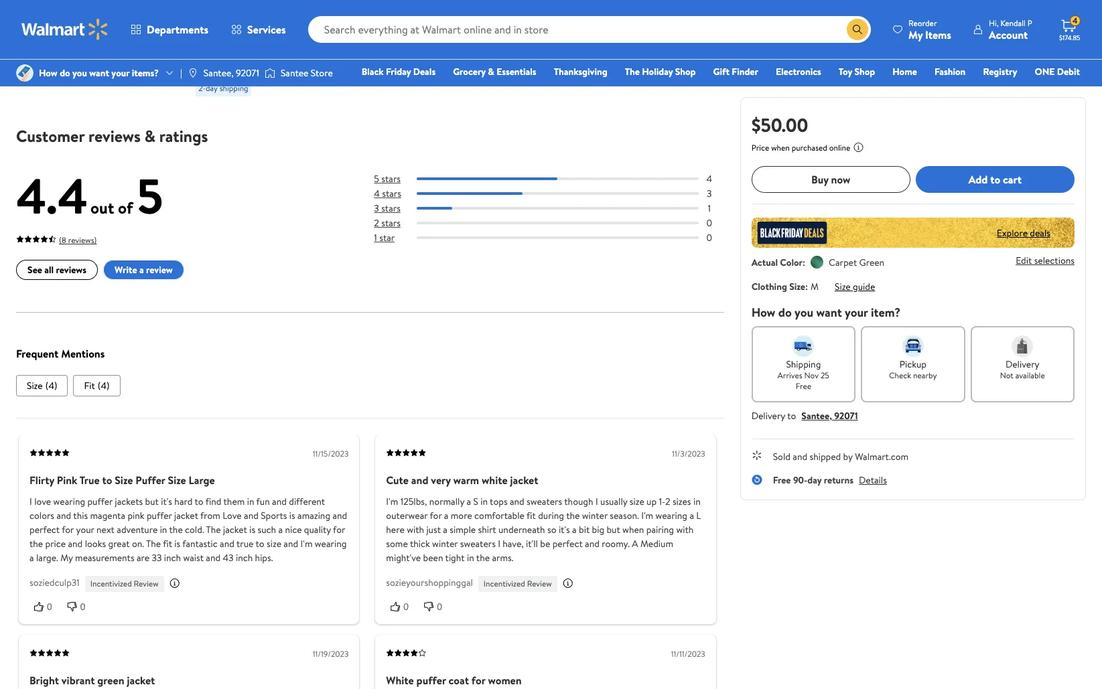 Task type: locate. For each thing, give the bounding box(es) containing it.
0 horizontal spatial but
[[145, 495, 159, 509]]

0 horizontal spatial  image
[[16, 64, 34, 82]]

4
[[1073, 15, 1078, 26], [707, 172, 713, 186], [374, 187, 380, 201]]

a left l
[[690, 510, 695, 523]]

1 incentivized from the left
[[90, 579, 132, 590]]

warm inside royal matrix women's packable puffer jacket lightweight puffer jacket winter warm puffer jacket with detachable hood (navy, m)
[[373, 56, 400, 70]]

1 horizontal spatial royal
[[550, 11, 584, 26]]

perfect down "colors"
[[29, 524, 60, 537]]

0 horizontal spatial matrix
[[409, 11, 447, 26]]

winter up essentials
[[494, 41, 526, 56]]

1 horizontal spatial &
[[488, 65, 495, 78]]

2 horizontal spatial hood
[[606, 70, 631, 85]]

details button
[[860, 474, 888, 487]]

0 vertical spatial but
[[145, 495, 159, 509]]

want down size guide "button"
[[817, 304, 843, 321]]

want for items?
[[89, 66, 109, 80]]

winter inside royal matrix women's packable puffer jacket lightweight puffer jacket winter warm puffer jacket with detachable hood (ivory, xxl)
[[671, 41, 703, 56]]

a down normally
[[444, 510, 449, 523]]

warm for royal matrix women's packable puffer jacket lightweight puffer jacket winter warm puffer jacket with detachable hood (ivory, xxl)
[[550, 56, 577, 70]]

packable inside allegra k women's hooded long sleeves zip up lightweight packable puffer jacket
[[19, 41, 60, 56]]

stars for 5 stars
[[382, 172, 401, 186]]

3 women's from the left
[[449, 11, 491, 26]]

hard
[[175, 495, 193, 509]]

packable inside royal matrix women's packable puffer jacket lightweight puffer jacket winter warm puffer jacket with detachable hood (ivory, xxl)
[[550, 26, 591, 41]]

my left 'items'
[[909, 27, 923, 42]]

sweaters up during
[[527, 495, 563, 509]]

women's inside royal matrix women's packable puffer jacket lightweight puffer jacket winter warm puffer jacket with detachable hood (navy, m)
[[449, 11, 491, 26]]

2-
[[21, 66, 29, 77], [376, 66, 383, 77], [553, 66, 560, 77], [199, 82, 206, 94]]

i left the usually
[[596, 495, 599, 509]]

by
[[844, 451, 853, 464]]

detachable for royal matrix women's packable puffer jacket lightweight puffer jacket winter warm puffer jacket with detachable hood (ivory, xxl)
[[550, 70, 603, 85]]

sold
[[773, 451, 791, 464]]

i left have,
[[498, 538, 501, 551]]

1 vertical spatial you
[[795, 304, 814, 321]]

winter for xxl)
[[671, 41, 703, 56]]

my
[[909, 27, 923, 42], [61, 552, 73, 565]]

to left cart
[[991, 172, 1001, 187]]

home link
[[887, 64, 924, 79]]

1 horizontal spatial list item
[[73, 375, 120, 397]]

1 vertical spatial 92071
[[835, 410, 859, 423]]

hood
[[196, 41, 222, 56], [428, 70, 454, 85], [606, 70, 631, 85]]

waist
[[183, 552, 204, 565]]

and down nice
[[284, 538, 298, 551]]

0 vertical spatial 3
[[707, 187, 712, 201]]

women's up grocery
[[449, 11, 491, 26]]

with inside royal matrix women's packable puffer jacket lightweight puffer jacket winter warm puffer jacket with detachable hood (ivory, xxl)
[[644, 56, 664, 70]]

1 list item from the left
[[16, 375, 68, 397]]

matrix inside royal matrix women's packable puffer jacket lightweight puffer jacket winter warm puffer jacket with detachable hood (navy, m)
[[409, 11, 447, 26]]

in left fun
[[247, 495, 254, 509]]

incentivized review down arms.
[[484, 579, 552, 590]]

(4) down frequent mentions
[[45, 379, 57, 393]]

4 product group from the left
[[550, 0, 708, 102]]

1 vertical spatial reviews
[[56, 264, 87, 277]]

wearing down 1-
[[656, 510, 688, 523]]

0 horizontal spatial winter
[[433, 538, 458, 551]]

departments button
[[119, 13, 220, 46]]

with inside s13 women's kylie down puffer jacket with faux fur trimmed hood m run small
[[228, 26, 248, 41]]

but right the jackets
[[145, 495, 159, 509]]

puffer right pink
[[147, 510, 172, 523]]

detachable inside royal matrix women's packable puffer jacket lightweight puffer jacket winter warm puffer jacket with detachable hood (ivory, xxl)
[[550, 70, 603, 85]]

0 vertical spatial i'm
[[386, 495, 398, 509]]

2 incentivized review information image from the left
[[563, 578, 574, 589]]

royal up thanksgiving
[[550, 11, 584, 26]]

deals
[[1031, 226, 1051, 240]]

1 horizontal spatial i'm
[[386, 495, 398, 509]]

 image down sleeves
[[16, 64, 34, 82]]

fit
[[527, 510, 536, 523], [163, 538, 172, 551]]

5 stars
[[374, 172, 401, 186]]

2 royal from the left
[[550, 11, 584, 26]]

it'll
[[526, 538, 538, 551]]

walmart image
[[21, 19, 109, 40]]

i'm inside i love wearing puffer jackets but it's hard to find them in fun and different colors and this magenta pink puffer jacket from love and sports is amazing and perfect for your next adventure in the cold. the jacket is such a nice quality for the price and looks great on. the fit is fantastic and true to size and i'm wearing a large. my measurements are 33 inch waist and 43 inch hips.
[[301, 538, 313, 551]]

4 inside the 4 $174.85
[[1073, 15, 1078, 26]]

inch right 33
[[164, 552, 181, 565]]

0 vertical spatial my
[[909, 27, 923, 42]]

0 horizontal spatial incentivized
[[90, 579, 132, 590]]

lightweight right up
[[88, 26, 143, 41]]

i left love
[[29, 495, 32, 509]]

2 0 button from the left
[[63, 601, 96, 614]]

kylie
[[258, 11, 279, 26]]

0 vertical spatial perfect
[[29, 524, 60, 537]]

hooded
[[108, 11, 145, 26]]

:
[[803, 256, 806, 270], [806, 280, 809, 294]]

2 detachable from the left
[[550, 70, 603, 85]]

0 vertical spatial 92071
[[236, 66, 259, 80]]

0 horizontal spatial 5
[[137, 162, 163, 229]]

winter up xxl)
[[671, 41, 703, 56]]

3 progress bar from the top
[[417, 207, 699, 210]]

winter inside royal matrix women's packable puffer jacket lightweight puffer jacket winter warm puffer jacket with detachable hood (navy, m)
[[494, 41, 526, 56]]

stars up 4 stars
[[382, 172, 401, 186]]

2 review from the left
[[527, 579, 552, 590]]

review down are
[[134, 579, 159, 590]]

0 vertical spatial free
[[796, 381, 812, 392]]

you down up
[[72, 66, 87, 80]]

you for how do you want your item?
[[795, 304, 814, 321]]

how down the clothing
[[752, 304, 776, 321]]

product group containing royal matrix women's packable puffer jacket lightweight puffer jacket winter warm puffer jacket with detachable hood (ivory, xxl)
[[550, 0, 708, 102]]

how
[[39, 66, 58, 80], [752, 304, 776, 321]]

1 vertical spatial do
[[779, 304, 792, 321]]

reviews right all
[[56, 264, 87, 277]]

shop right holiday
[[676, 65, 696, 78]]

(8
[[59, 235, 66, 246]]

1 horizontal spatial inch
[[236, 552, 253, 565]]

true
[[237, 538, 254, 551]]

1 royal from the left
[[373, 11, 406, 26]]

1 vertical spatial santee,
[[802, 410, 833, 423]]

1 inch from the left
[[164, 552, 181, 565]]

a right the write
[[139, 264, 144, 277]]

fashion link
[[929, 64, 972, 79]]

packable down allegra
[[19, 41, 60, 56]]

l
[[697, 510, 701, 523]]

and up 43
[[220, 538, 235, 551]]

: up how do you want your item?
[[806, 280, 809, 294]]

1 vertical spatial 3
[[374, 202, 379, 215]]

progress bar for 4 stars
[[417, 193, 699, 195]]

want for item?
[[817, 304, 843, 321]]

shipping for royal matrix women's packable puffer jacket lightweight puffer jacket winter warm puffer jacket with detachable hood (navy, m)
[[397, 66, 426, 77]]

hood left (ivory, at the right top of page
[[606, 70, 631, 85]]

perfect inside i'm 125lbs, normally a s in tops and sweaters though i usually size up 1-2 sizes in outerwear for a more comfortable fit during the winter season. i'm wearing a l here with just a simple shirt underneath so it's a bit big but when pairing with some thick winter sweaters i have, it'll be perfect and roomy. a medium might've been tight in the arms.
[[553, 538, 583, 551]]

jacket
[[196, 26, 226, 41], [448, 26, 478, 41], [625, 26, 655, 41], [94, 41, 124, 56], [462, 41, 492, 56], [639, 41, 669, 56], [434, 56, 464, 70], [611, 56, 641, 70]]

4 for 4 stars
[[374, 187, 380, 201]]

pink
[[128, 510, 145, 523]]

royal for royal matrix women's packable puffer jacket lightweight puffer jacket winter warm puffer jacket with detachable hood (navy, m)
[[373, 11, 406, 26]]

it's inside i'm 125lbs, normally a s in tops and sweaters though i usually size up 1-2 sizes in outerwear for a more comfortable fit during the winter season. i'm wearing a l here with just a simple shirt underneath so it's a bit big but when pairing with some thick winter sweaters i have, it'll be perfect and roomy. a medium might've been tight in the arms.
[[559, 524, 570, 537]]

list item down frequent
[[16, 375, 68, 397]]

33
[[152, 552, 162, 565]]

2 shop from the left
[[855, 65, 876, 78]]

0 horizontal spatial 4
[[374, 187, 380, 201]]

puffer up 'magenta'
[[87, 495, 113, 509]]

1 vertical spatial i'm
[[642, 510, 654, 523]]

pairing
[[647, 524, 674, 537]]

1 horizontal spatial winter
[[582, 510, 608, 523]]

the
[[567, 510, 580, 523], [169, 524, 183, 537], [29, 538, 43, 551], [477, 552, 490, 565]]

1 horizontal spatial 4
[[707, 172, 713, 186]]

intent image for shipping image
[[793, 336, 815, 357]]

stars for 4 stars
[[382, 187, 402, 201]]

bit
[[579, 524, 590, 537]]

2 (4) from the left
[[98, 379, 110, 393]]

lightweight inside royal matrix women's packable puffer jacket lightweight puffer jacket winter warm puffer jacket with detachable hood (navy, m)
[[373, 41, 428, 56]]

and right 'sold'
[[793, 451, 808, 464]]

0 vertical spatial sweaters
[[527, 495, 563, 509]]

1 horizontal spatial how
[[752, 304, 776, 321]]

cute and very warm white jacket
[[386, 473, 539, 488]]

shop right toy
[[855, 65, 876, 78]]

0 vertical spatial how
[[39, 66, 58, 80]]

1 vertical spatial delivery
[[752, 410, 786, 423]]

2 inch from the left
[[236, 552, 253, 565]]

intent image for pickup image
[[903, 336, 924, 357]]

2 horizontal spatial the
[[625, 65, 640, 78]]

my inside reorder my items
[[909, 27, 923, 42]]

hood for royal matrix women's packable puffer jacket lightweight puffer jacket winter warm puffer jacket with detachable hood (ivory, xxl)
[[606, 70, 631, 85]]

now
[[832, 172, 851, 187]]

vibrant
[[62, 674, 95, 689]]

delivery
[[1006, 358, 1040, 371], [752, 410, 786, 423]]

black
[[362, 65, 384, 78]]

1 vertical spatial when
[[623, 524, 645, 537]]

review down be
[[527, 579, 552, 590]]

2 vertical spatial the
[[146, 538, 161, 551]]

it's right so
[[559, 524, 570, 537]]

2 women's from the left
[[213, 11, 255, 26]]

debit
[[1058, 65, 1081, 78]]

92071 up by
[[835, 410, 859, 423]]

shipping down santee, 92071
[[220, 82, 249, 94]]

and down the "big"
[[585, 538, 600, 551]]

want
[[89, 66, 109, 80], [817, 304, 843, 321]]

 image for santee, 92071
[[188, 68, 198, 78]]

perfect down so
[[553, 538, 583, 551]]

0 vertical spatial the
[[625, 65, 640, 78]]

royal inside royal matrix women's packable puffer jacket lightweight puffer jacket winter warm puffer jacket with detachable hood (ivory, xxl)
[[550, 11, 584, 26]]

m inside s13 women's kylie down puffer jacket with faux fur trimmed hood m run small
[[224, 41, 234, 56]]

see all reviews link
[[16, 260, 98, 281]]

shipping right black
[[397, 66, 426, 77]]

1 horizontal spatial puffer
[[147, 510, 172, 523]]

0 vertical spatial winter
[[582, 510, 608, 523]]

3 for 3
[[707, 187, 712, 201]]

mentions
[[61, 346, 105, 361]]

1 horizontal spatial do
[[779, 304, 792, 321]]

items
[[926, 27, 952, 42]]

1 horizontal spatial perfect
[[553, 538, 583, 551]]

(4) right fit
[[98, 379, 110, 393]]

1 for 1 star
[[374, 232, 377, 245]]

1 horizontal spatial lightweight
[[373, 41, 428, 56]]

and right the 'amazing'
[[333, 510, 347, 523]]

product group containing royal matrix women's packable puffer jacket lightweight puffer jacket winter warm puffer jacket with detachable hood (navy, m)
[[373, 0, 531, 102]]

great
[[108, 538, 130, 551]]

2 progress bar from the top
[[417, 193, 699, 195]]

royal inside royal matrix women's packable puffer jacket lightweight puffer jacket winter warm puffer jacket with detachable hood (navy, m)
[[373, 11, 406, 26]]

women's inside s13 women's kylie down puffer jacket with faux fur trimmed hood m run small
[[213, 11, 255, 26]]

0 vertical spatial want
[[89, 66, 109, 80]]

0 horizontal spatial packable
[[19, 41, 60, 56]]

5
[[137, 162, 163, 229], [374, 172, 379, 186]]

my down price
[[61, 552, 73, 565]]

grocery & essentials link
[[447, 64, 543, 79]]

free down shipping
[[796, 381, 812, 392]]

0 horizontal spatial it's
[[161, 495, 172, 509]]

black friday deals image
[[752, 218, 1075, 248]]

0 horizontal spatial puffer
[[87, 495, 113, 509]]

puffer left coat
[[417, 674, 446, 689]]

0 horizontal spatial list item
[[16, 375, 68, 397]]

jacket inside s13 women's kylie down puffer jacket with faux fur trimmed hood m run small
[[196, 26, 226, 41]]

grocery
[[453, 65, 486, 78]]

1 horizontal spatial 1
[[708, 202, 711, 215]]

5 progress bar from the top
[[417, 237, 699, 240]]

matrix for royal matrix women's packable puffer jacket lightweight puffer jacket winter warm puffer jacket with detachable hood (ivory, xxl)
[[586, 11, 624, 26]]

size left up
[[630, 495, 645, 509]]

details
[[860, 474, 888, 487]]

is up nice
[[290, 510, 295, 523]]

1 women's from the left
[[63, 11, 105, 26]]

1 matrix from the left
[[409, 11, 447, 26]]

when inside i'm 125lbs, normally a s in tops and sweaters though i usually size up 1-2 sizes in outerwear for a more comfortable fit during the winter season. i'm wearing a l here with just a simple shirt underneath so it's a bit big but when pairing with some thick winter sweaters i have, it'll be perfect and roomy. a medium might've been tight in the arms.
[[623, 524, 645, 537]]

detachable inside royal matrix women's packable puffer jacket lightweight puffer jacket winter warm puffer jacket with detachable hood (navy, m)
[[373, 70, 426, 85]]

hi,
[[990, 17, 999, 28]]

gift finder
[[714, 65, 759, 78]]

royal
[[373, 11, 406, 26], [550, 11, 584, 26]]

winter for m)
[[494, 41, 526, 56]]

0 horizontal spatial 3
[[374, 202, 379, 215]]

electronics
[[776, 65, 822, 78]]

2 vertical spatial 4
[[374, 187, 380, 201]]

0 vertical spatial m
[[224, 41, 234, 56]]

2 horizontal spatial i
[[596, 495, 599, 509]]

and left the this
[[57, 510, 71, 523]]

here
[[386, 524, 405, 537]]

0 horizontal spatial (4)
[[45, 379, 57, 393]]

3 product group from the left
[[373, 0, 531, 102]]

your for items?
[[112, 66, 130, 80]]

looks
[[85, 538, 106, 551]]

2 inside i'm 125lbs, normally a s in tops and sweaters though i usually size up 1-2 sizes in outerwear for a more comfortable fit during the winter season. i'm wearing a l here with just a simple shirt underneath so it's a bit big but when pairing with some thick winter sweaters i have, it'll be perfect and roomy. a medium might've been tight in the arms.
[[666, 495, 671, 509]]

hood left the (navy,
[[428, 70, 454, 85]]

detachable for royal matrix women's packable puffer jacket lightweight puffer jacket winter warm puffer jacket with detachable hood (navy, m)
[[373, 70, 426, 85]]

wearing inside i'm 125lbs, normally a s in tops and sweaters though i usually size up 1-2 sizes in outerwear for a more comfortable fit during the winter season. i'm wearing a l here with just a simple shirt underneath so it's a bit big but when pairing with some thick winter sweaters i have, it'll be perfect and roomy. a medium might've been tight in the arms.
[[656, 510, 688, 523]]

sports
[[261, 510, 287, 523]]

Walmart Site-Wide search field
[[308, 16, 872, 43]]

1 horizontal spatial 2
[[666, 495, 671, 509]]

warm inside royal matrix women's packable puffer jacket lightweight puffer jacket winter warm puffer jacket with detachable hood (ivory, xxl)
[[550, 56, 577, 70]]

delivery down intent image for delivery
[[1006, 358, 1040, 371]]

big
[[592, 524, 605, 537]]

incentivized review information image
[[169, 578, 180, 589], [563, 578, 574, 589]]

your left items?
[[112, 66, 130, 80]]

search icon image
[[853, 24, 864, 35]]

with left the faux
[[228, 26, 248, 41]]

1 vertical spatial but
[[607, 524, 621, 537]]

1 horizontal spatial delivery
[[1006, 358, 1040, 371]]

0 horizontal spatial winter
[[494, 41, 526, 56]]

santee, left 12
[[204, 66, 234, 80]]

shipping
[[787, 358, 821, 371]]

0 horizontal spatial delivery
[[752, 410, 786, 423]]

women's inside allegra k women's hooded long sleeves zip up lightweight packable puffer jacket
[[63, 11, 105, 26]]

warm down walmart site-wide search box
[[550, 56, 577, 70]]

1 warm from the left
[[373, 56, 400, 70]]

grocery & essentials
[[453, 65, 537, 78]]

for right quality at the left of the page
[[333, 524, 345, 537]]

with left m)
[[467, 56, 487, 70]]

love
[[223, 510, 242, 523]]

see
[[27, 264, 42, 277]]

0 vertical spatial :
[[803, 256, 806, 270]]

white
[[386, 674, 414, 689]]

1 vertical spatial sweaters
[[460, 538, 496, 551]]

1 horizontal spatial i
[[498, 538, 501, 551]]

3 0 button from the left
[[386, 601, 420, 614]]

2 warm from the left
[[550, 56, 577, 70]]

the up 33
[[146, 538, 161, 551]]

 image
[[16, 64, 34, 82], [188, 68, 198, 78]]

online
[[830, 142, 851, 154]]

packable for royal matrix women's packable puffer jacket lightweight puffer jacket winter warm puffer jacket with detachable hood (navy, m)
[[373, 26, 414, 41]]

lightweight for royal matrix women's packable puffer jacket lightweight puffer jacket winter warm puffer jacket with detachable hood (ivory, xxl)
[[550, 41, 605, 56]]

0 horizontal spatial how
[[39, 66, 58, 80]]

hood inside royal matrix women's packable puffer jacket lightweight puffer jacket winter warm puffer jacket with detachable hood (navy, m)
[[428, 70, 454, 85]]

matrix inside royal matrix women's packable puffer jacket lightweight puffer jacket winter warm puffer jacket with detachable hood (ivory, xxl)
[[586, 11, 624, 26]]

1 progress bar from the top
[[417, 178, 699, 180]]

out
[[91, 196, 114, 219]]

shop inside "link"
[[676, 65, 696, 78]]

free inside shipping arrives nov 25 free
[[796, 381, 812, 392]]

0 horizontal spatial you
[[72, 66, 87, 80]]

actual color :
[[752, 256, 806, 270]]

is left fantastic
[[175, 538, 180, 551]]

0 vertical spatial do
[[60, 66, 70, 80]]

0 horizontal spatial size
[[267, 538, 282, 551]]

2 list item from the left
[[73, 375, 120, 397]]

& left ratings
[[145, 125, 155, 147]]

1 vertical spatial 2
[[666, 495, 671, 509]]

1 shop from the left
[[676, 65, 696, 78]]

winter
[[494, 41, 526, 56], [671, 41, 703, 56]]

women
[[488, 674, 522, 689]]

delivery to santee, 92071
[[752, 410, 859, 423]]

how down sleeves
[[39, 66, 58, 80]]

women's inside royal matrix women's packable puffer jacket lightweight puffer jacket winter warm puffer jacket with detachable hood (ivory, xxl)
[[626, 11, 668, 26]]

0 horizontal spatial m
[[224, 41, 234, 56]]

the down from
[[206, 524, 221, 537]]

sizes
[[673, 495, 692, 509]]

the inside "link"
[[625, 65, 640, 78]]

hood down s13
[[196, 41, 222, 56]]

0 horizontal spatial fit
[[163, 538, 172, 551]]

incentivized down measurements
[[90, 579, 132, 590]]

do for how do you want your items?
[[60, 66, 70, 80]]

matrix
[[409, 11, 447, 26], [586, 11, 624, 26]]

delivery up 'sold'
[[752, 410, 786, 423]]

0 horizontal spatial want
[[89, 66, 109, 80]]

1 detachable from the left
[[373, 70, 426, 85]]

1 (4) from the left
[[45, 379, 57, 393]]

1 horizontal spatial incentivized
[[484, 579, 525, 590]]

incentivized for white
[[484, 579, 525, 590]]

2- down sleeves
[[21, 66, 29, 77]]

measurements
[[75, 552, 134, 565]]

2 vertical spatial puffer
[[417, 674, 446, 689]]

hood inside royal matrix women's packable puffer jacket lightweight puffer jacket winter warm puffer jacket with detachable hood (ivory, xxl)
[[606, 70, 631, 85]]

4 women's from the left
[[626, 11, 668, 26]]

reviews right customer
[[88, 125, 141, 147]]

2 incentivized from the left
[[484, 579, 525, 590]]

lightweight inside royal matrix women's packable puffer jacket lightweight puffer jacket winter warm puffer jacket with detachable hood (ivory, xxl)
[[550, 41, 605, 56]]

white
[[482, 473, 508, 488]]

my inside i love wearing puffer jackets but it's hard to find them in fun and different colors and this magenta pink puffer jacket from love and sports is amazing and perfect for your next adventure in the cold. the jacket is such a nice quality for the price and looks great on. the fit is fantastic and true to size and i'm wearing a large. my measurements are 33 inch waist and 43 inch hips.
[[61, 552, 73, 565]]

do
[[60, 66, 70, 80], [779, 304, 792, 321]]

0 horizontal spatial i'm
[[301, 538, 313, 551]]

list containing size
[[16, 375, 725, 397]]

5 right of
[[137, 162, 163, 229]]

the left holiday
[[625, 65, 640, 78]]

it's inside i love wearing puffer jackets but it's hard to find them in fun and different colors and this magenta pink puffer jacket from love and sports is amazing and perfect for your next adventure in the cold. the jacket is such a nice quality for the price and looks great on. the fit is fantastic and true to size and i'm wearing a large. my measurements are 33 inch waist and 43 inch hips.
[[161, 495, 172, 509]]

progress bar
[[417, 178, 699, 180], [417, 193, 699, 195], [417, 207, 699, 210], [417, 222, 699, 225], [417, 237, 699, 240]]

matrix up thanksgiving link
[[586, 11, 624, 26]]

long
[[147, 11, 170, 26]]

1 review from the left
[[134, 579, 159, 590]]

size inside list item
[[27, 379, 43, 393]]

puffer inside s13 women's kylie down puffer jacket with faux fur trimmed hood m run small
[[312, 11, 341, 26]]

3
[[707, 187, 712, 201], [374, 202, 379, 215]]

shipped
[[810, 451, 842, 464]]

true
[[80, 473, 100, 488]]

jacket
[[511, 473, 539, 488], [174, 510, 198, 523], [223, 524, 247, 537], [127, 674, 155, 689]]

it's left hard at the left bottom of the page
[[161, 495, 172, 509]]

0 vertical spatial &
[[488, 65, 495, 78]]

4 $174.85
[[1060, 15, 1081, 42]]

incentivized for size
[[90, 579, 132, 590]]

product group
[[19, 0, 177, 102], [196, 0, 354, 102], [373, 0, 531, 102], [550, 0, 708, 102]]

list
[[16, 375, 725, 397]]

fit inside i love wearing puffer jackets but it's hard to find them in fun and different colors and this magenta pink puffer jacket from love and sports is amazing and perfect for your next adventure in the cold. the jacket is such a nice quality for the price and looks great on. the fit is fantastic and true to size and i'm wearing a large. my measurements are 33 inch waist and 43 inch hips.
[[163, 538, 172, 551]]

0 vertical spatial fit
[[527, 510, 536, 523]]

1 incentivized review from the left
[[90, 579, 159, 590]]

0
[[707, 217, 713, 230], [707, 232, 713, 245], [47, 602, 52, 613], [80, 602, 86, 613], [404, 602, 409, 613], [437, 602, 442, 613]]

list item
[[16, 375, 68, 397], [73, 375, 120, 397]]

cart
[[1004, 172, 1022, 187]]

2 winter from the left
[[671, 41, 703, 56]]

2 matrix from the left
[[586, 11, 624, 26]]

with left xxl)
[[644, 56, 664, 70]]

 image
[[265, 66, 275, 80]]

4 progress bar from the top
[[417, 222, 699, 225]]

i'm up outerwear
[[386, 495, 398, 509]]

1 incentivized review information image from the left
[[169, 578, 180, 589]]

0 horizontal spatial warm
[[373, 56, 400, 70]]

1 horizontal spatial but
[[607, 524, 621, 537]]

1 vertical spatial winter
[[433, 538, 458, 551]]

0 vertical spatial 4
[[1073, 15, 1078, 26]]

1 vertical spatial is
[[250, 524, 256, 537]]

santee,
[[204, 66, 234, 80], [802, 410, 833, 423]]

4 for 4 $174.85
[[1073, 15, 1078, 26]]

packable inside royal matrix women's packable puffer jacket lightweight puffer jacket winter warm puffer jacket with detachable hood (navy, m)
[[373, 26, 414, 41]]

2 product group from the left
[[196, 0, 354, 102]]

1 horizontal spatial fit
[[527, 510, 536, 523]]

1 winter from the left
[[494, 41, 526, 56]]

hips.
[[255, 552, 273, 565]]

1 horizontal spatial warm
[[550, 56, 577, 70]]

1 horizontal spatial review
[[527, 579, 552, 590]]

2 vertical spatial your
[[76, 524, 94, 537]]

i love wearing puffer jackets but it's hard to find them in fun and different colors and this magenta pink puffer jacket from love and sports is amazing and perfect for your next adventure in the cold. the jacket is such a nice quality for the price and looks great on. the fit is fantastic and true to size and i'm wearing a large. my measurements are 33 inch waist and 43 inch hips.
[[29, 495, 347, 565]]

white puffer coat for women
[[386, 674, 522, 689]]

1 product group from the left
[[19, 0, 177, 102]]

1 vertical spatial 4
[[707, 172, 713, 186]]

wearing down quality at the left of the page
[[315, 538, 347, 551]]

2 horizontal spatial 4
[[1073, 15, 1078, 26]]

allegra
[[19, 11, 52, 26]]

women's for royal matrix women's packable puffer jacket lightweight puffer jacket winter warm puffer jacket with detachable hood (ivory, xxl)
[[626, 11, 668, 26]]

day down santee, 92071
[[206, 82, 218, 94]]

2-day shipping for royal matrix women's packable puffer jacket lightweight puffer jacket winter warm puffer jacket with detachable hood (ivory, xxl)
[[553, 66, 603, 77]]

incentivized review
[[90, 579, 159, 590], [484, 579, 552, 590]]

women's up holiday
[[626, 11, 668, 26]]

2 incentivized review from the left
[[484, 579, 552, 590]]

incentivized review information image for puffer
[[169, 578, 180, 589]]

0 vertical spatial delivery
[[1006, 358, 1040, 371]]

shipping down walmart site-wide search box
[[574, 66, 603, 77]]

winter up the "big"
[[582, 510, 608, 523]]

edit selections
[[1017, 254, 1075, 268]]

winter
[[582, 510, 608, 523], [433, 538, 458, 551]]

0 horizontal spatial do
[[60, 66, 70, 80]]

delivery inside delivery not available
[[1006, 358, 1040, 371]]

thick
[[410, 538, 430, 551]]

0 vertical spatial wearing
[[53, 495, 85, 509]]



Task type: describe. For each thing, give the bounding box(es) containing it.
0 vertical spatial puffer
[[87, 495, 113, 509]]

fit (4)
[[84, 379, 110, 393]]

free 90-day returns details
[[773, 474, 888, 487]]

shipping for allegra k women's hooded long sleeves zip up lightweight packable puffer jacket
[[43, 66, 71, 77]]

: for size
[[806, 280, 809, 294]]

for up price
[[62, 524, 74, 537]]

hood inside s13 women's kylie down puffer jacket with faux fur trimmed hood m run small
[[196, 41, 222, 56]]

price
[[752, 142, 770, 154]]

explore
[[998, 226, 1028, 240]]

santee
[[281, 66, 309, 80]]

be
[[541, 538, 551, 551]]

1 vertical spatial puffer
[[147, 510, 172, 523]]

2-day shipping for allegra k women's hooded long sleeves zip up lightweight packable puffer jacket
[[21, 66, 71, 77]]

(4) for size (4)
[[45, 379, 57, 393]]

1 horizontal spatial m
[[811, 280, 819, 294]]

normally
[[430, 495, 465, 509]]

kendall
[[1001, 17, 1026, 28]]

to up hips.
[[256, 538, 265, 551]]

from
[[201, 510, 221, 523]]

incentivized review for size
[[90, 579, 159, 590]]

list item containing fit
[[73, 375, 120, 397]]

finder
[[732, 65, 759, 78]]

2- for royal matrix women's packable puffer jacket lightweight puffer jacket winter warm puffer jacket with detachable hood (navy, m)
[[376, 66, 383, 77]]

women's for allegra k women's hooded long sleeves zip up lightweight packable puffer jacket
[[63, 11, 105, 26]]

frequent mentions
[[16, 346, 105, 361]]

with right the 'pairing'
[[677, 524, 694, 537]]

and left 43
[[206, 552, 221, 565]]

2- down santee, 92071
[[199, 82, 206, 94]]

the up large. on the left of page
[[29, 538, 43, 551]]

colors
[[29, 510, 54, 523]]

fit inside i'm 125lbs, normally a s in tops and sweaters though i usually size up 1-2 sizes in outerwear for a more comfortable fit during the winter season. i'm wearing a l here with just a simple shirt underneath so it's a bit big but when pairing with some thick winter sweaters i have, it'll be perfect and roomy. a medium might've been tight in the arms.
[[527, 510, 536, 523]]

pickup
[[900, 358, 927, 371]]

thanksgiving link
[[548, 64, 614, 79]]

i'm 125lbs, normally a s in tops and sweaters though i usually size up 1-2 sizes in outerwear for a more comfortable fit during the winter season. i'm wearing a l here with just a simple shirt underneath so it's a bit big but when pairing with some thick winter sweaters i have, it'll be perfect and roomy. a medium might've been tight in the arms.
[[386, 495, 701, 565]]

0 horizontal spatial sweaters
[[460, 538, 496, 551]]

day left returns
[[808, 474, 822, 487]]

delivery for not
[[1006, 358, 1040, 371]]

1 vertical spatial the
[[206, 524, 221, 537]]

incentivized review information image for jacket
[[563, 578, 574, 589]]

 image for how do you want your items?
[[16, 64, 34, 82]]

progress bar for 5 stars
[[417, 178, 699, 180]]

jacket down love on the left bottom of page
[[223, 524, 247, 537]]

size up hard at the left bottom of the page
[[168, 473, 186, 488]]

carpet green
[[829, 256, 885, 270]]

lightweight for royal matrix women's packable puffer jacket lightweight puffer jacket winter warm puffer jacket with detachable hood (navy, m)
[[373, 41, 428, 56]]

0 horizontal spatial 92071
[[236, 66, 259, 80]]

a left bit
[[573, 524, 577, 537]]

your inside i love wearing puffer jackets but it's hard to find them in fun and different colors and this magenta pink puffer jacket from love and sports is amazing and perfect for your next adventure in the cold. the jacket is such a nice quality for the price and looks great on. the fit is fantastic and true to size and i'm wearing a large. my measurements are 33 inch waist and 43 inch hips.
[[76, 524, 94, 537]]

warm
[[454, 473, 479, 488]]

explore deals
[[998, 226, 1051, 240]]

size down the color
[[790, 280, 806, 294]]

sozieyourshoppinggal
[[386, 577, 473, 590]]

matrix for royal matrix women's packable puffer jacket lightweight puffer jacket winter warm puffer jacket with detachable hood (navy, m)
[[409, 11, 447, 26]]

your for item?
[[845, 304, 869, 321]]

2 stars
[[374, 217, 401, 230]]

(8 reviews) link
[[16, 232, 97, 247]]

warm for royal matrix women's packable puffer jacket lightweight puffer jacket winter warm puffer jacket with detachable hood (navy, m)
[[373, 56, 400, 70]]

how for how do you want your item?
[[752, 304, 776, 321]]

have,
[[503, 538, 524, 551]]

1 for 1
[[708, 202, 711, 215]]

list item containing size
[[16, 375, 68, 397]]

with up thick
[[407, 524, 424, 537]]

1 horizontal spatial 5
[[374, 172, 379, 186]]

items?
[[132, 66, 159, 80]]

2- for allegra k women's hooded long sleeves zip up lightweight packable puffer jacket
[[21, 66, 29, 77]]

customer reviews & ratings
[[16, 125, 208, 147]]

(ivory,
[[634, 70, 663, 85]]

might've
[[386, 552, 421, 565]]

review for puffer
[[134, 579, 159, 590]]

day for royal matrix women's packable puffer jacket lightweight puffer jacket winter warm puffer jacket with detachable hood (navy, m)
[[383, 66, 395, 77]]

in right 's'
[[481, 495, 488, 509]]

frequent
[[16, 346, 59, 361]]

a left large. on the left of page
[[29, 552, 34, 565]]

intent image for delivery image
[[1013, 336, 1034, 357]]

more
[[451, 510, 472, 523]]

with inside royal matrix women's packable puffer jacket lightweight puffer jacket winter warm puffer jacket with detachable hood (navy, m)
[[467, 56, 487, 70]]

some
[[386, 538, 408, 551]]

3 for 3 stars
[[374, 202, 379, 215]]

1 0 button from the left
[[29, 601, 63, 614]]

women's for royal matrix women's packable puffer jacket lightweight puffer jacket winter warm puffer jacket with detachable hood (navy, m)
[[449, 11, 491, 26]]

to inside button
[[991, 172, 1001, 187]]

delivery for to
[[752, 410, 786, 423]]

to left the "find"
[[195, 495, 204, 509]]

clothing
[[752, 280, 788, 294]]

down
[[282, 11, 309, 26]]

on.
[[132, 538, 144, 551]]

and up sports
[[272, 495, 287, 509]]

incentivized review for white
[[484, 579, 552, 590]]

but inside i'm 125lbs, normally a s in tops and sweaters though i usually size up 1-2 sizes in outerwear for a more comfortable fit during the winter season. i'm wearing a l here with just a simple shirt underneath so it's a bit big but when pairing with some thick winter sweaters i have, it'll be perfect and roomy. a medium might've been tight in the arms.
[[607, 524, 621, 537]]

one
[[1035, 65, 1056, 78]]

0 horizontal spatial free
[[773, 474, 791, 487]]

Search search field
[[308, 16, 872, 43]]

2 horizontal spatial i'm
[[642, 510, 654, 523]]

11/11/2023
[[672, 649, 706, 661]]

holiday
[[642, 65, 673, 78]]

add to cart button
[[916, 166, 1075, 193]]

and right price
[[68, 538, 83, 551]]

0 horizontal spatial wearing
[[53, 495, 85, 509]]

arms.
[[492, 552, 514, 565]]

and down fun
[[244, 510, 259, 523]]

1 horizontal spatial reviews
[[88, 125, 141, 147]]

toy shop link
[[833, 64, 882, 79]]

the down though
[[567, 510, 580, 523]]

k
[[54, 11, 61, 26]]

11/3/2023
[[672, 449, 706, 460]]

: for color
[[803, 256, 806, 270]]

day for royal matrix women's packable puffer jacket lightweight puffer jacket winter warm puffer jacket with detachable hood (ivory, xxl)
[[560, 66, 572, 77]]

43
[[223, 552, 234, 565]]

(4) for fit (4)
[[98, 379, 110, 393]]

registry link
[[978, 64, 1024, 79]]

11/15/2023
[[313, 449, 349, 460]]

perfect inside i love wearing puffer jackets but it's hard to find them in fun and different colors and this magenta pink puffer jacket from love and sports is amazing and perfect for your next adventure in the cold. the jacket is such a nice quality for the price and looks great on. the fit is fantastic and true to size and i'm wearing a large. my measurements are 33 inch waist and 43 inch hips.
[[29, 524, 60, 537]]

size left the guide on the top right of the page
[[835, 280, 851, 294]]

progress bar for 1 star
[[417, 237, 699, 240]]

jacket down hard at the left bottom of the page
[[174, 510, 198, 523]]

and right tops
[[510, 495, 525, 509]]

sleeves
[[19, 26, 53, 41]]

product group containing s13 women's kylie down puffer jacket with faux fur trimmed hood m run small
[[196, 0, 354, 102]]

progress bar for 3 stars
[[417, 207, 699, 210]]

different
[[289, 495, 325, 509]]

4 for 4
[[707, 172, 713, 186]]

25
[[821, 370, 830, 381]]

you for how do you want your items?
[[72, 66, 87, 80]]

packable for royal matrix women's packable puffer jacket lightweight puffer jacket winter warm puffer jacket with detachable hood (ivory, xxl)
[[550, 26, 591, 41]]

1 star
[[374, 232, 395, 245]]

how for how do you want your items?
[[39, 66, 58, 80]]

shirt
[[478, 524, 497, 537]]

account
[[990, 27, 1029, 42]]

1 horizontal spatial santee,
[[802, 410, 833, 423]]

1-
[[659, 495, 666, 509]]

in right adventure
[[160, 524, 167, 537]]

santee, 92071 button
[[802, 410, 859, 423]]

0 horizontal spatial is
[[175, 538, 180, 551]]

how do you want your items?
[[39, 66, 159, 80]]

one debit walmart+
[[1035, 65, 1081, 97]]

fur
[[275, 26, 290, 41]]

1 horizontal spatial 92071
[[835, 410, 859, 423]]

but inside i love wearing puffer jackets but it's hard to find them in fun and different colors and this magenta pink puffer jacket from love and sports is amazing and perfect for your next adventure in the cold. the jacket is such a nice quality for the price and looks great on. the fit is fantastic and true to size and i'm wearing a large. my measurements are 33 inch waist and 43 inch hips.
[[145, 495, 159, 509]]

stars for 2 stars
[[382, 217, 401, 230]]

for right coat
[[472, 674, 486, 689]]

a right the just
[[443, 524, 448, 537]]

the left arms.
[[477, 552, 490, 565]]

day for allegra k women's hooded long sleeves zip up lightweight packable puffer jacket
[[29, 66, 41, 77]]

in right the tight
[[467, 552, 474, 565]]

add
[[969, 172, 988, 187]]

puffer inside allegra k women's hooded long sleeves zip up lightweight packable puffer jacket
[[62, 41, 92, 56]]

legal information image
[[854, 142, 864, 153]]

jacket inside allegra k women's hooded long sleeves zip up lightweight packable puffer jacket
[[94, 41, 124, 56]]

price
[[45, 538, 66, 551]]

a
[[632, 538, 639, 551]]

1 horizontal spatial wearing
[[315, 538, 347, 551]]

buy now button
[[752, 166, 911, 193]]

size inside i love wearing puffer jackets but it's hard to find them in fun and different colors and this magenta pink puffer jacket from love and sports is amazing and perfect for your next adventure in the cold. the jacket is such a nice quality for the price and looks great on. the fit is fantastic and true to size and i'm wearing a large. my measurements are 33 inch waist and 43 inch hips.
[[267, 538, 282, 551]]

shipping for royal matrix women's packable puffer jacket lightweight puffer jacket winter warm puffer jacket with detachable hood (ivory, xxl)
[[574, 66, 603, 77]]

1 horizontal spatial when
[[772, 142, 790, 154]]

s13 women's kylie down puffer jacket with faux fur trimmed hood m run small
[[196, 11, 341, 56]]

review for jacket
[[527, 579, 552, 590]]

size inside i'm 125lbs, normally a s in tops and sweaters though i usually size up 1-2 sizes in outerwear for a more comfortable fit during the winter season. i'm wearing a l here with just a simple shirt underneath so it's a bit big but when pairing with some thick winter sweaters i have, it'll be perfect and roomy. a medium might've been tight in the arms.
[[630, 495, 645, 509]]

gift
[[714, 65, 730, 78]]

toy shop
[[839, 65, 876, 78]]

hood for royal matrix women's packable puffer jacket lightweight puffer jacket winter warm puffer jacket with detachable hood (navy, m)
[[428, 70, 454, 85]]

0 vertical spatial is
[[290, 510, 295, 523]]

available
[[1016, 370, 1046, 381]]

buy
[[812, 172, 829, 187]]

write
[[115, 264, 137, 277]]

reviews)
[[68, 235, 97, 246]]

essentials
[[497, 65, 537, 78]]

bright
[[29, 674, 59, 689]]

love
[[34, 495, 51, 509]]

been
[[423, 552, 443, 565]]

2 horizontal spatial puffer
[[417, 674, 446, 689]]

ratings
[[159, 125, 208, 147]]

tight
[[446, 552, 465, 565]]

in up l
[[694, 495, 701, 509]]

so
[[548, 524, 557, 537]]

2-day shipping for royal matrix women's packable puffer jacket lightweight puffer jacket winter warm puffer jacket with detachable hood (navy, m)
[[376, 66, 426, 77]]

how do you want your item?
[[752, 304, 901, 321]]

1 horizontal spatial is
[[250, 524, 256, 537]]

m)
[[489, 70, 502, 85]]

progress bar for 2 stars
[[417, 222, 699, 225]]

outerwear
[[386, 510, 428, 523]]

the left cold. at left
[[169, 524, 183, 537]]

very
[[431, 473, 451, 488]]

large
[[189, 473, 215, 488]]

comfortable
[[475, 510, 525, 523]]

a left nice
[[279, 524, 283, 537]]

hi, kendall p account
[[990, 17, 1033, 42]]

(navy,
[[457, 70, 486, 85]]

1 vertical spatial &
[[145, 125, 155, 147]]

up
[[72, 26, 86, 41]]

0 horizontal spatial 2
[[374, 217, 379, 230]]

and left very on the bottom of page
[[412, 473, 429, 488]]

a left 's'
[[467, 495, 471, 509]]

0 horizontal spatial santee,
[[204, 66, 234, 80]]

do for how do you want your item?
[[779, 304, 792, 321]]

to right the true
[[102, 473, 112, 488]]

size up the jackets
[[115, 473, 133, 488]]

santee store
[[281, 66, 333, 80]]

jacket right white
[[511, 473, 539, 488]]

large.
[[36, 552, 58, 565]]

royal for royal matrix women's packable puffer jacket lightweight puffer jacket winter warm puffer jacket with detachable hood (ivory, xxl)
[[550, 11, 584, 26]]

lightweight inside allegra k women's hooded long sleeves zip up lightweight packable puffer jacket
[[88, 26, 143, 41]]

for inside i'm 125lbs, normally a s in tops and sweaters though i usually size up 1-2 sizes in outerwear for a more comfortable fit during the winter season. i'm wearing a l here with just a simple shirt underneath so it's a bit big but when pairing with some thick winter sweaters i have, it'll be perfect and roomy. a medium might've been tight in the arms.
[[430, 510, 442, 523]]

2- for royal matrix women's packable puffer jacket lightweight puffer jacket winter warm puffer jacket with detachable hood (ivory, xxl)
[[553, 66, 560, 77]]

returns
[[824, 474, 854, 487]]

3 stars
[[374, 202, 401, 215]]

nearby
[[914, 370, 938, 381]]

jacket right green
[[127, 674, 155, 689]]

stars for 3 stars
[[382, 202, 401, 215]]

one debit link
[[1029, 64, 1087, 79]]

i inside i love wearing puffer jackets but it's hard to find them in fun and different colors and this magenta pink puffer jacket from love and sports is amazing and perfect for your next adventure in the cold. the jacket is such a nice quality for the price and looks great on. the fit is fantastic and true to size and i'm wearing a large. my measurements are 33 inch waist and 43 inch hips.
[[29, 495, 32, 509]]

product group containing allegra k women's hooded long sleeves zip up lightweight packable puffer jacket
[[19, 0, 177, 102]]

4 0 button from the left
[[420, 601, 453, 614]]

to left santee, 92071 button
[[788, 410, 797, 423]]



Task type: vqa. For each thing, say whether or not it's contained in the screenshot.
the Faux
yes



